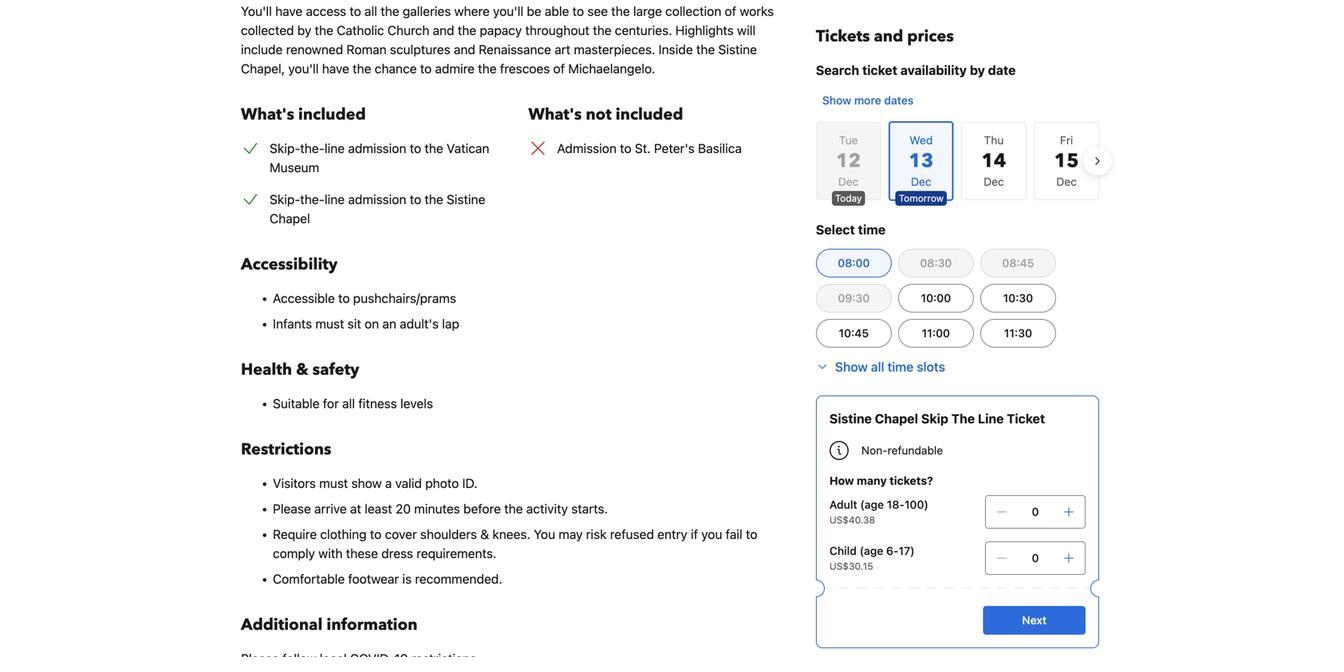 Task type: describe. For each thing, give the bounding box(es) containing it.
11:30
[[1004, 327, 1032, 340]]

fail
[[726, 527, 743, 542]]

pushchairs/prams
[[353, 291, 456, 306]]

08:45
[[1002, 256, 1034, 270]]

next
[[1022, 614, 1047, 627]]

0 for child (age 6-17)
[[1032, 552, 1039, 565]]

today
[[835, 193, 862, 204]]

skip-the-line admission to the sistine chapel
[[270, 192, 485, 226]]

requirements.
[[417, 546, 496, 561]]

12
[[836, 148, 861, 174]]

suitable
[[273, 396, 320, 411]]

100)
[[905, 498, 929, 511]]

line
[[978, 411, 1004, 426]]

11:00
[[922, 327, 950, 340]]

visitors
[[273, 476, 316, 491]]

for
[[323, 396, 339, 411]]

adult
[[830, 498, 857, 511]]

additional
[[241, 614, 323, 636]]

15
[[1054, 148, 1079, 174]]

starts.
[[571, 501, 608, 517]]

if
[[691, 527, 698, 542]]

st.
[[635, 141, 651, 156]]

17)
[[899, 544, 915, 558]]

suitable for all fitness levels
[[273, 396, 433, 411]]

1 included from the left
[[298, 104, 366, 126]]

health & safety
[[241, 359, 359, 381]]

admission for museum
[[348, 141, 406, 156]]

the for sistine
[[425, 192, 443, 207]]

0 vertical spatial &
[[296, 359, 309, 381]]

08:00
[[838, 256, 870, 270]]

visitors must show a valid photo id.
[[273, 476, 477, 491]]

skip
[[921, 411, 948, 426]]

activity
[[526, 501, 568, 517]]

entry
[[657, 527, 687, 542]]

clothing
[[320, 527, 367, 542]]

health
[[241, 359, 292, 381]]

admission to st. peter's basilica
[[557, 141, 742, 156]]

what's for what's not included
[[528, 104, 582, 126]]

to inside skip-the-line admission to the vatican museum
[[410, 141, 421, 156]]

refused
[[610, 527, 654, 542]]

show for show more dates
[[822, 94, 851, 107]]

09:30
[[838, 292, 870, 305]]

region containing 12
[[803, 115, 1112, 207]]

restrictions
[[241, 439, 331, 461]]

next button
[[983, 606, 1086, 635]]

please
[[273, 501, 311, 517]]

not
[[586, 104, 612, 126]]

least
[[365, 501, 392, 517]]

dates
[[884, 94, 914, 107]]

1 vertical spatial chapel
[[875, 411, 918, 426]]

knees.
[[492, 527, 530, 542]]

to inside skip-the-line admission to the sistine chapel
[[410, 192, 421, 207]]

sistine inside skip-the-line admission to the sistine chapel
[[447, 192, 485, 207]]

infants
[[273, 316, 312, 331]]

accessibility
[[241, 254, 338, 276]]

shoulders
[[420, 527, 477, 542]]

what's not included
[[528, 104, 683, 126]]

& inside the require clothing to cover shoulders & knees. you may risk refused entry if you fail to comply with these dress requirements.
[[480, 527, 489, 542]]

peter's
[[654, 141, 695, 156]]

basilica
[[698, 141, 742, 156]]

accessible to pushchairs/prams
[[273, 291, 456, 306]]

skip- for skip-the-line admission to the vatican museum
[[270, 141, 300, 156]]

a
[[385, 476, 392, 491]]

safety
[[313, 359, 359, 381]]

to right fail at the right of the page
[[746, 527, 757, 542]]

select
[[816, 222, 855, 237]]

comply
[[273, 546, 315, 561]]

child (age 6-17) us$30.15
[[830, 544, 915, 572]]

footwear
[[348, 572, 399, 587]]

you
[[701, 527, 722, 542]]

all inside show all time slots button
[[871, 359, 884, 375]]

museum
[[270, 160, 319, 175]]

show more dates
[[822, 94, 914, 107]]

you
[[534, 527, 555, 542]]

dec for 14
[[984, 175, 1004, 188]]

refundable
[[888, 444, 943, 457]]

more
[[854, 94, 881, 107]]

show all time slots
[[835, 359, 945, 375]]

us$30.15
[[830, 561, 873, 572]]

show more dates button
[[816, 86, 920, 115]]

id.
[[462, 476, 477, 491]]

slots
[[917, 359, 945, 375]]

what's included
[[241, 104, 366, 126]]

is
[[402, 572, 412, 587]]

show
[[351, 476, 382, 491]]

vatican
[[447, 141, 489, 156]]

adult (age 18-100) us$40.38
[[830, 498, 929, 526]]

admission for chapel
[[348, 192, 406, 207]]

cover
[[385, 527, 417, 542]]

please arrive at least 20 minutes before the activity starts.
[[273, 501, 608, 517]]

sit
[[348, 316, 361, 331]]

comfortable
[[273, 572, 345, 587]]

at
[[350, 501, 361, 517]]



Task type: vqa. For each thing, say whether or not it's contained in the screenshot.
bottommost 'the'
yes



Task type: locate. For each thing, give the bounding box(es) containing it.
0 horizontal spatial all
[[342, 396, 355, 411]]

admission inside skip-the-line admission to the vatican museum
[[348, 141, 406, 156]]

tue
[[839, 134, 858, 147]]

risk
[[586, 527, 607, 542]]

must for visitors
[[319, 476, 348, 491]]

2 line from the top
[[325, 192, 345, 207]]

10:30
[[1003, 292, 1033, 305]]

accessible
[[273, 291, 335, 306]]

0 vertical spatial sistine
[[447, 192, 485, 207]]

how
[[830, 474, 854, 487]]

1 line from the top
[[325, 141, 345, 156]]

1 vertical spatial all
[[342, 396, 355, 411]]

1 horizontal spatial what's
[[528, 104, 582, 126]]

0 horizontal spatial chapel
[[270, 211, 310, 226]]

thu 14 dec
[[982, 134, 1006, 188]]

time inside button
[[888, 359, 914, 375]]

2 vertical spatial the
[[504, 501, 523, 517]]

show inside "button"
[[822, 94, 851, 107]]

0 vertical spatial time
[[858, 222, 886, 237]]

0 vertical spatial 0
[[1032, 505, 1039, 519]]

0 vertical spatial the
[[425, 141, 443, 156]]

tickets
[[816, 26, 870, 47]]

dec down 14
[[984, 175, 1004, 188]]

sistine chapel skip the line ticket
[[830, 411, 1045, 426]]

must up arrive
[[319, 476, 348, 491]]

dec for 15
[[1056, 175, 1077, 188]]

skip-the-line admission to the vatican museum
[[270, 141, 489, 175]]

1 vertical spatial sistine
[[830, 411, 872, 426]]

3 dec from the left
[[1056, 175, 1077, 188]]

line inside skip-the-line admission to the vatican museum
[[325, 141, 345, 156]]

included up skip-the-line admission to the vatican museum
[[298, 104, 366, 126]]

the
[[951, 411, 975, 426]]

child
[[830, 544, 857, 558]]

1 horizontal spatial all
[[871, 359, 884, 375]]

time right select
[[858, 222, 886, 237]]

line down what's included
[[325, 141, 345, 156]]

sistine
[[447, 192, 485, 207], [830, 411, 872, 426]]

(age for child
[[860, 544, 883, 558]]

region
[[803, 115, 1112, 207]]

ticket
[[1007, 411, 1045, 426]]

dec for 12
[[838, 175, 859, 188]]

ticket
[[862, 63, 897, 78]]

1 horizontal spatial chapel
[[875, 411, 918, 426]]

availability
[[900, 63, 967, 78]]

to up sit
[[338, 291, 350, 306]]

(age inside child (age 6-17) us$30.15
[[860, 544, 883, 558]]

non-refundable
[[861, 444, 943, 457]]

skip-
[[270, 141, 300, 156], [270, 192, 300, 207]]

the inside skip-the-line admission to the vatican museum
[[425, 141, 443, 156]]

2 horizontal spatial dec
[[1056, 175, 1077, 188]]

20
[[396, 501, 411, 517]]

0 horizontal spatial time
[[858, 222, 886, 237]]

0 vertical spatial chapel
[[270, 211, 310, 226]]

admission
[[348, 141, 406, 156], [348, 192, 406, 207]]

1 vertical spatial (age
[[860, 544, 883, 558]]

1 vertical spatial admission
[[348, 192, 406, 207]]

(age left 18-
[[860, 498, 884, 511]]

many
[[857, 474, 887, 487]]

before
[[463, 501, 501, 517]]

included up admission to st. peter's basilica
[[616, 104, 683, 126]]

infants must sit on an adult's lap
[[273, 316, 459, 331]]

0 for adult (age 18-100)
[[1032, 505, 1039, 519]]

must for infants
[[315, 316, 344, 331]]

& down the before at the left of page
[[480, 527, 489, 542]]

0 vertical spatial show
[[822, 94, 851, 107]]

what's up museum
[[241, 104, 294, 126]]

2 0 from the top
[[1032, 552, 1039, 565]]

0 vertical spatial (age
[[860, 498, 884, 511]]

2 skip- from the top
[[270, 192, 300, 207]]

line for chapel
[[325, 192, 345, 207]]

dec down 15
[[1056, 175, 1077, 188]]

the- inside skip-the-line admission to the vatican museum
[[300, 141, 325, 156]]

comfortable footwear is recommended.
[[273, 572, 502, 587]]

to left st.
[[620, 141, 632, 156]]

skip- inside skip-the-line admission to the sistine chapel
[[270, 192, 300, 207]]

18-
[[887, 498, 905, 511]]

0 vertical spatial skip-
[[270, 141, 300, 156]]

non-
[[861, 444, 888, 457]]

skip- inside skip-the-line admission to the vatican museum
[[270, 141, 300, 156]]

thu
[[984, 134, 1004, 147]]

fri
[[1060, 134, 1073, 147]]

1 horizontal spatial included
[[616, 104, 683, 126]]

the- for museum
[[300, 141, 325, 156]]

the for vatican
[[425, 141, 443, 156]]

tickets and prices
[[816, 26, 954, 47]]

the- for chapel
[[300, 192, 325, 207]]

the- inside skip-the-line admission to the sistine chapel
[[300, 192, 325, 207]]

skip- up museum
[[270, 141, 300, 156]]

6-
[[886, 544, 899, 558]]

dress
[[381, 546, 413, 561]]

(age
[[860, 498, 884, 511], [860, 544, 883, 558]]

dec inside tue 12 dec today
[[838, 175, 859, 188]]

require clothing to cover shoulders & knees. you may risk refused entry if you fail to comply with these dress requirements.
[[273, 527, 757, 561]]

the
[[425, 141, 443, 156], [425, 192, 443, 207], [504, 501, 523, 517]]

2 the- from the top
[[300, 192, 325, 207]]

skip- down museum
[[270, 192, 300, 207]]

all left slots
[[871, 359, 884, 375]]

admission up skip-the-line admission to the sistine chapel
[[348, 141, 406, 156]]

2 dec from the left
[[984, 175, 1004, 188]]

show inside button
[[835, 359, 868, 375]]

1 vertical spatial show
[[835, 359, 868, 375]]

1 vertical spatial time
[[888, 359, 914, 375]]

1 vertical spatial 0
[[1032, 552, 1039, 565]]

dec up "today"
[[838, 175, 859, 188]]

0 vertical spatial line
[[325, 141, 345, 156]]

1 horizontal spatial &
[[480, 527, 489, 542]]

time left slots
[[888, 359, 914, 375]]

the left vatican
[[425, 141, 443, 156]]

to up 'these'
[[370, 527, 382, 542]]

what's for what's included
[[241, 104, 294, 126]]

the inside skip-the-line admission to the sistine chapel
[[425, 192, 443, 207]]

what's left not
[[528, 104, 582, 126]]

and
[[874, 26, 903, 47]]

an
[[382, 316, 396, 331]]

0 horizontal spatial dec
[[838, 175, 859, 188]]

0
[[1032, 505, 1039, 519], [1032, 552, 1039, 565]]

information
[[327, 614, 418, 636]]

dec inside fri 15 dec
[[1056, 175, 1077, 188]]

require
[[273, 527, 317, 542]]

& left "safety"
[[296, 359, 309, 381]]

10:45
[[839, 327, 869, 340]]

recommended.
[[415, 572, 502, 587]]

0 horizontal spatial included
[[298, 104, 366, 126]]

2 what's from the left
[[528, 104, 582, 126]]

0 horizontal spatial &
[[296, 359, 309, 381]]

1 vertical spatial line
[[325, 192, 345, 207]]

1 admission from the top
[[348, 141, 406, 156]]

may
[[559, 527, 583, 542]]

these
[[346, 546, 378, 561]]

lap
[[442, 316, 459, 331]]

show down "search"
[[822, 94, 851, 107]]

the down skip-the-line admission to the vatican museum
[[425, 192, 443, 207]]

on
[[365, 316, 379, 331]]

0 vertical spatial all
[[871, 359, 884, 375]]

show down 10:45
[[835, 359, 868, 375]]

show all time slots button
[[816, 357, 945, 377]]

skip- for skip-the-line admission to the sistine chapel
[[270, 192, 300, 207]]

1 what's from the left
[[241, 104, 294, 126]]

0 vertical spatial admission
[[348, 141, 406, 156]]

(age for adult
[[860, 498, 884, 511]]

to
[[410, 141, 421, 156], [620, 141, 632, 156], [410, 192, 421, 207], [338, 291, 350, 306], [370, 527, 382, 542], [746, 527, 757, 542]]

the- down museum
[[300, 192, 325, 207]]

1 vertical spatial the
[[425, 192, 443, 207]]

all right for in the bottom left of the page
[[342, 396, 355, 411]]

tue 12 dec today
[[835, 134, 862, 204]]

08:30
[[920, 256, 952, 270]]

0 horizontal spatial what's
[[241, 104, 294, 126]]

1 horizontal spatial time
[[888, 359, 914, 375]]

the-
[[300, 141, 325, 156], [300, 192, 325, 207]]

adult's
[[400, 316, 439, 331]]

us$40.38
[[830, 515, 875, 526]]

1 horizontal spatial sistine
[[830, 411, 872, 426]]

dec inside the thu 14 dec
[[984, 175, 1004, 188]]

0 vertical spatial must
[[315, 316, 344, 331]]

(age inside the adult (age 18-100) us$40.38
[[860, 498, 884, 511]]

1 horizontal spatial dec
[[984, 175, 1004, 188]]

included
[[298, 104, 366, 126], [616, 104, 683, 126]]

line for museum
[[325, 141, 345, 156]]

1 vertical spatial skip-
[[270, 192, 300, 207]]

1 0 from the top
[[1032, 505, 1039, 519]]

must left sit
[[315, 316, 344, 331]]

photo
[[425, 476, 459, 491]]

(age left 6-
[[860, 544, 883, 558]]

additional information
[[241, 614, 418, 636]]

to left vatican
[[410, 141, 421, 156]]

1 dec from the left
[[838, 175, 859, 188]]

must
[[315, 316, 344, 331], [319, 476, 348, 491]]

minutes
[[414, 501, 460, 517]]

2 included from the left
[[616, 104, 683, 126]]

1 vertical spatial &
[[480, 527, 489, 542]]

select time
[[816, 222, 886, 237]]

show for show all time slots
[[835, 359, 868, 375]]

arrive
[[314, 501, 347, 517]]

1 the- from the top
[[300, 141, 325, 156]]

10:00
[[921, 292, 951, 305]]

admission down skip-the-line admission to the vatican museum
[[348, 192, 406, 207]]

chapel inside skip-the-line admission to the sistine chapel
[[270, 211, 310, 226]]

prices
[[907, 26, 954, 47]]

to down skip-the-line admission to the vatican museum
[[410, 192, 421, 207]]

1 vertical spatial must
[[319, 476, 348, 491]]

1 vertical spatial the-
[[300, 192, 325, 207]]

fri 15 dec
[[1054, 134, 1079, 188]]

chapel up non-refundable
[[875, 411, 918, 426]]

line down skip-the-line admission to the vatican museum
[[325, 192, 345, 207]]

chapel up accessibility
[[270, 211, 310, 226]]

search
[[816, 63, 859, 78]]

how many tickets?
[[830, 474, 933, 487]]

0 horizontal spatial sistine
[[447, 192, 485, 207]]

2 admission from the top
[[348, 192, 406, 207]]

the- up museum
[[300, 141, 325, 156]]

admission inside skip-the-line admission to the sistine chapel
[[348, 192, 406, 207]]

dec
[[838, 175, 859, 188], [984, 175, 1004, 188], [1056, 175, 1077, 188]]

levels
[[400, 396, 433, 411]]

line inside skip-the-line admission to the sistine chapel
[[325, 192, 345, 207]]

the up knees.
[[504, 501, 523, 517]]

1 skip- from the top
[[270, 141, 300, 156]]

search ticket availability by date
[[816, 63, 1016, 78]]

sistine down vatican
[[447, 192, 485, 207]]

sistine up non-
[[830, 411, 872, 426]]

0 vertical spatial the-
[[300, 141, 325, 156]]



